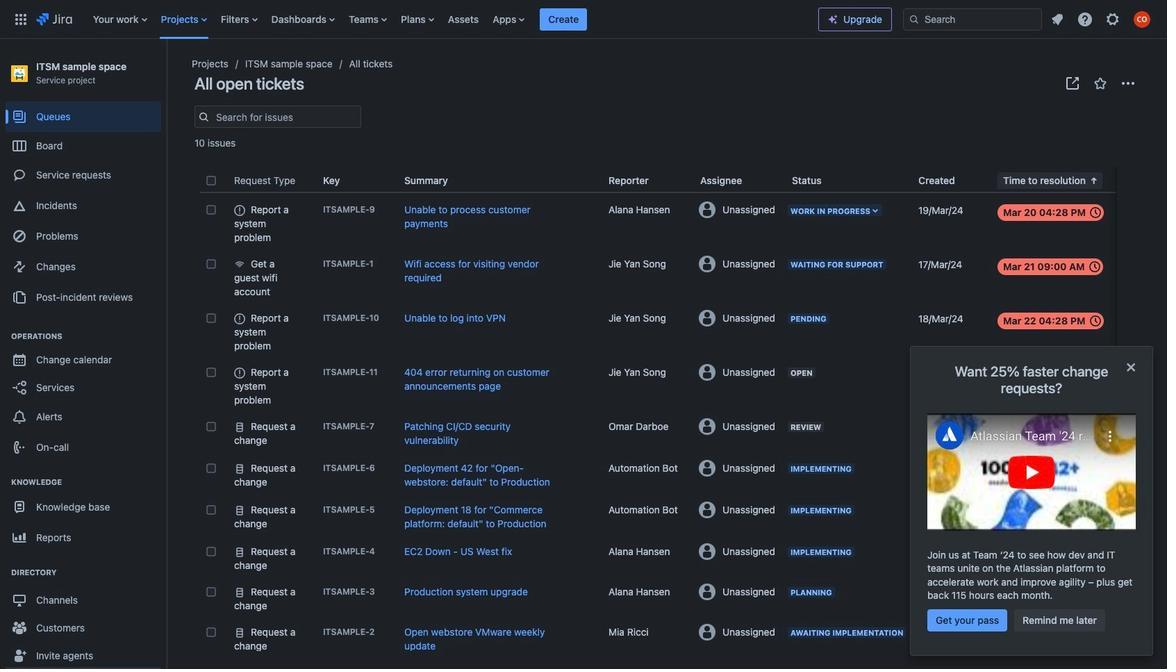 Task type: locate. For each thing, give the bounding box(es) containing it.
heading
[[6, 331, 161, 342], [6, 477, 161, 488], [6, 567, 161, 578]]

banner
[[0, 0, 1167, 39]]

heading for operations 'group'
[[6, 331, 161, 342]]

list
[[86, 0, 819, 39], [1045, 7, 1159, 32]]

heading for directory group
[[6, 567, 161, 578]]

ascending icon image
[[1086, 172, 1103, 189]]

1 vertical spatial heading
[[6, 477, 161, 488]]

3 heading from the top
[[6, 567, 161, 578]]

jira image
[[36, 11, 72, 27], [36, 11, 72, 27]]

your profile and settings image
[[1134, 11, 1151, 27]]

1 heading from the top
[[6, 331, 161, 342]]

None search field
[[903, 8, 1042, 30]]

star image
[[1092, 75, 1109, 92]]

list item
[[540, 0, 587, 39]]

Search field
[[903, 8, 1042, 30]]

notifications image
[[1049, 11, 1066, 27]]

1 horizontal spatial list
[[1045, 7, 1159, 32]]

appswitcher icon image
[[13, 11, 29, 27]]

help image
[[1077, 11, 1094, 27]]

2 vertical spatial heading
[[6, 567, 161, 578]]

0 vertical spatial heading
[[6, 331, 161, 342]]

heading for knowledge group
[[6, 477, 161, 488]]

group
[[6, 97, 161, 317]]

2 heading from the top
[[6, 477, 161, 488]]



Task type: vqa. For each thing, say whether or not it's contained in the screenshot.
Export icon
no



Task type: describe. For each thing, give the bounding box(es) containing it.
Search for issues field
[[212, 107, 361, 126]]

search image
[[909, 14, 920, 25]]

primary element
[[8, 0, 819, 39]]

operations group
[[6, 317, 161, 467]]

sidebar navigation image
[[151, 56, 182, 83]]

0 horizontal spatial list
[[86, 0, 819, 39]]

directory group
[[6, 553, 161, 669]]

watch atlassian team '24 video dialog
[[910, 346, 1154, 656]]

actions image
[[1120, 75, 1137, 92]]

settings image
[[1105, 11, 1122, 27]]

knowledge group
[[6, 463, 161, 669]]



